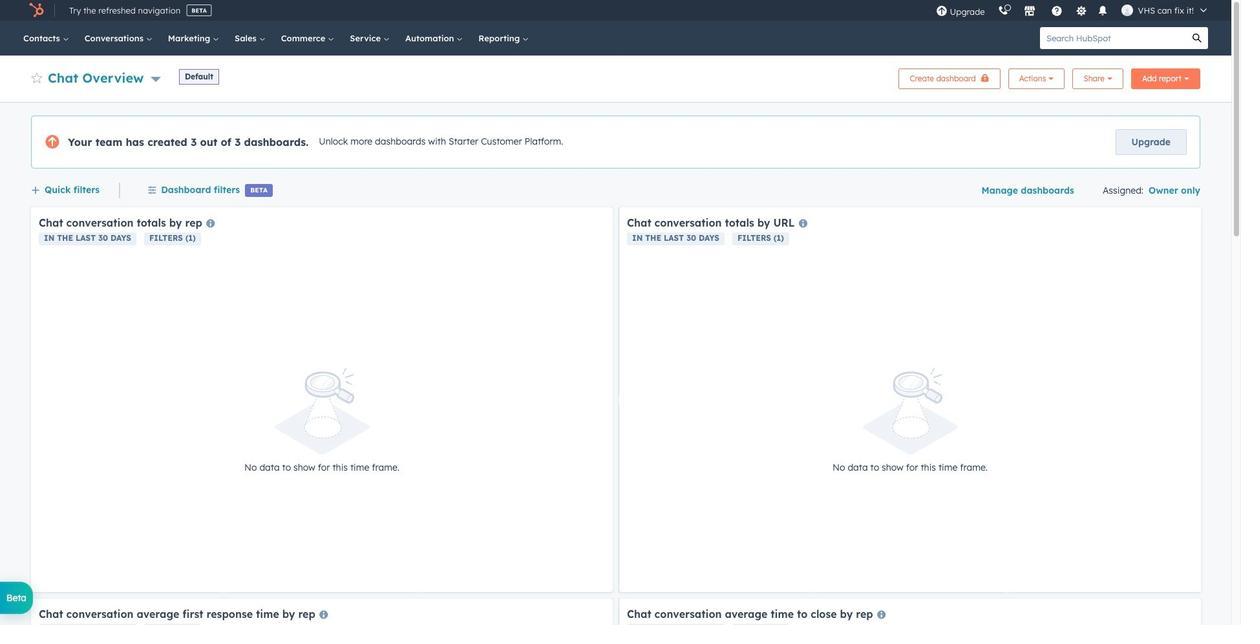 Task type: vqa. For each thing, say whether or not it's contained in the screenshot.
menu
yes



Task type: locate. For each thing, give the bounding box(es) containing it.
banner
[[31, 65, 1201, 89]]

marketplaces image
[[1024, 6, 1035, 17]]

menu
[[929, 0, 1216, 21]]



Task type: describe. For each thing, give the bounding box(es) containing it.
chat conversation totals by url element
[[619, 208, 1201, 593]]

chat conversation totals by rep element
[[31, 208, 613, 593]]

chat conversation average first response time by rep element
[[31, 599, 613, 626]]

Search HubSpot search field
[[1040, 27, 1186, 49]]

jer mill image
[[1121, 5, 1133, 16]]

chat conversation average time to close by rep element
[[619, 599, 1201, 626]]



